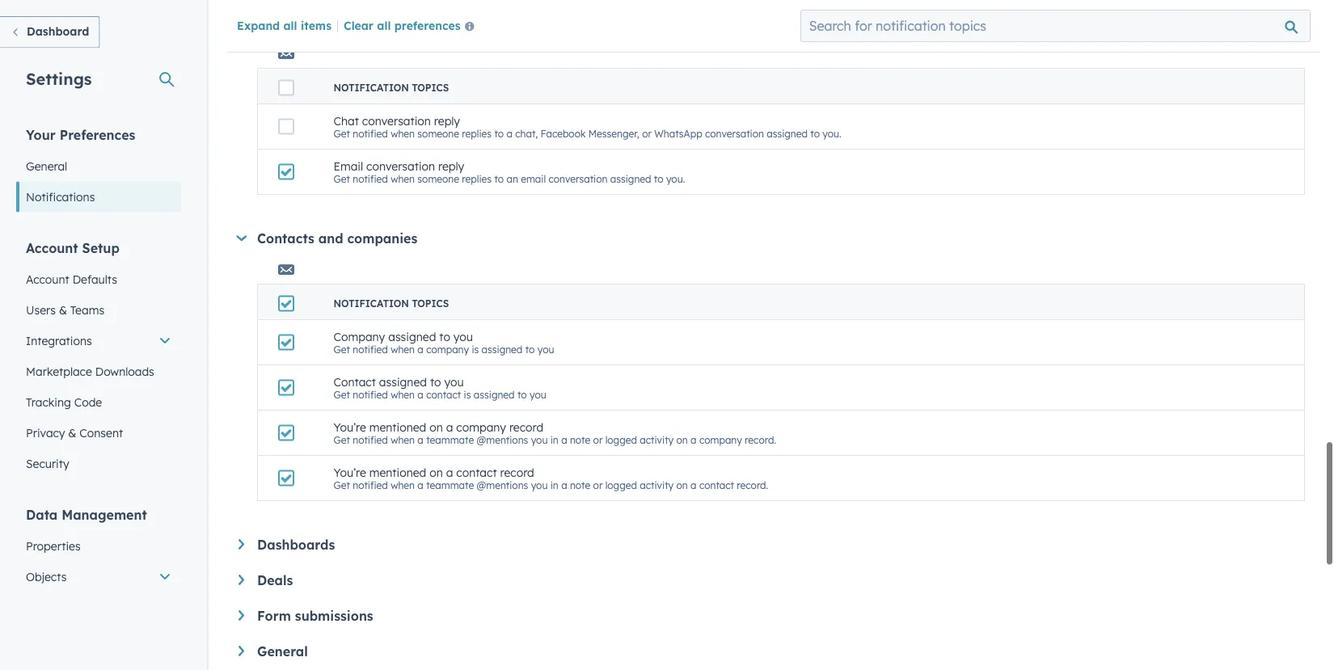 Task type: vqa. For each thing, say whether or not it's contained in the screenshot.
group
no



Task type: locate. For each thing, give the bounding box(es) containing it.
0 horizontal spatial you.
[[666, 173, 685, 185]]

caret image for dashboards
[[239, 539, 244, 550]]

caret image inside the dashboards dropdown button
[[239, 539, 244, 550]]

is up the contact assigned to you get notified when a contact is assigned to you
[[472, 343, 479, 356]]

or inside chat conversation reply get notified when someone replies to a chat, facebook messenger, or whatsapp conversation assigned to you.
[[642, 128, 652, 140]]

topics up the company assigned to you get notified when a company is assigned to you
[[412, 298, 449, 310]]

2 replies from the top
[[462, 173, 492, 185]]

consent
[[79, 426, 123, 440]]

mentioned for company
[[369, 420, 426, 434]]

facebook
[[541, 128, 586, 140]]

all right clear
[[377, 18, 391, 32]]

2 topics from the top
[[412, 298, 449, 310]]

0 vertical spatial teammate
[[426, 434, 474, 446]]

get up contact
[[334, 343, 350, 356]]

replies inside email conversation reply get notified when someone replies to an email conversation assigned to you.
[[462, 173, 492, 185]]

record. for you're mentioned on a contact record
[[737, 479, 768, 491]]

assigned inside chat conversation reply get notified when someone replies to a chat, facebook messenger, or whatsapp conversation assigned to you.
[[767, 128, 808, 140]]

1 you're from the top
[[334, 420, 366, 434]]

a inside the company assigned to you get notified when a company is assigned to you
[[418, 343, 424, 356]]

1 vertical spatial @mentions
[[477, 479, 528, 491]]

0 vertical spatial someone
[[418, 128, 459, 140]]

notification up chat
[[334, 82, 409, 94]]

get inside the contact assigned to you get notified when a contact is assigned to you
[[334, 389, 350, 401]]

get inside you're mentioned on a company record get notified when a teammate @mentions you in a note or logged activity on a company record.
[[334, 434, 350, 446]]

2 notification from the top
[[334, 298, 409, 310]]

1 notification from the top
[[334, 82, 409, 94]]

1 vertical spatial logged
[[605, 479, 637, 491]]

1 vertical spatial you.
[[666, 173, 685, 185]]

settings
[[26, 68, 92, 89]]

1 vertical spatial notification topics
[[334, 298, 449, 310]]

1 mentioned from the top
[[369, 420, 426, 434]]

0 vertical spatial in
[[551, 434, 559, 446]]

general down form
[[257, 644, 308, 660]]

1 topics from the top
[[412, 82, 449, 94]]

caret image
[[239, 539, 244, 550], [239, 575, 244, 585], [239, 611, 244, 621]]

0 vertical spatial notification
[[334, 82, 409, 94]]

you're
[[334, 420, 366, 434], [334, 465, 366, 479]]

0 vertical spatial topics
[[412, 82, 449, 94]]

caret image inside general dropdown button
[[239, 646, 244, 657]]

get down contact
[[334, 434, 350, 446]]

2 all from the left
[[377, 18, 391, 32]]

you. inside chat conversation reply get notified when someone replies to a chat, facebook messenger, or whatsapp conversation assigned to you.
[[823, 128, 842, 140]]

replies left "chat,"
[[462, 128, 492, 140]]

notification topics for conversation
[[334, 82, 449, 94]]

get inside the company assigned to you get notified when a company is assigned to you
[[334, 343, 350, 356]]

caret image left form
[[239, 611, 244, 621]]

2 logged from the top
[[605, 479, 637, 491]]

2 get from the top
[[334, 173, 350, 185]]

replies
[[462, 128, 492, 140], [462, 173, 492, 185]]

or for you're mentioned on a company record
[[593, 434, 603, 446]]

1 all from the left
[[283, 18, 297, 32]]

submissions
[[295, 608, 373, 624]]

2 teammate from the top
[[426, 479, 474, 491]]

on
[[430, 420, 443, 434], [676, 434, 688, 446], [430, 465, 443, 479], [676, 479, 688, 491]]

when inside chat conversation reply get notified when someone replies to a chat, facebook messenger, or whatsapp conversation assigned to you.
[[391, 128, 415, 140]]

2 when from the top
[[391, 173, 415, 185]]

note up you're mentioned on a contact record get notified when a teammate @mentions you in a note or logged activity on a contact record.
[[570, 434, 591, 446]]

in for you're mentioned on a company record
[[551, 434, 559, 446]]

1 get from the top
[[334, 128, 350, 140]]

0 horizontal spatial general
[[26, 159, 67, 173]]

notification topics up company
[[334, 298, 449, 310]]

note inside you're mentioned on a company record get notified when a teammate @mentions you in a note or logged activity on a company record.
[[570, 434, 591, 446]]

in
[[551, 434, 559, 446], [551, 479, 559, 491]]

code
[[74, 395, 102, 409]]

tracking code
[[26, 395, 102, 409]]

5 when from the top
[[391, 434, 415, 446]]

0 horizontal spatial &
[[59, 303, 67, 317]]

replies left an
[[462, 173, 492, 185]]

2 you're from the top
[[334, 465, 366, 479]]

conversation right whatsapp
[[705, 128, 764, 140]]

logged inside you're mentioned on a company record get notified when a teammate @mentions you in a note or logged activity on a company record.
[[605, 434, 637, 446]]

tracking
[[26, 395, 71, 409]]

caret image left deals
[[239, 575, 244, 585]]

3 caret image from the top
[[239, 611, 244, 621]]

notification for chat
[[334, 82, 409, 94]]

6 when from the top
[[391, 479, 415, 491]]

teammate for contact
[[426, 479, 474, 491]]

you
[[454, 329, 473, 343], [538, 343, 554, 356], [444, 375, 464, 389], [530, 389, 546, 401], [531, 434, 548, 446], [531, 479, 548, 491]]

1 when from the top
[[391, 128, 415, 140]]

record.
[[745, 434, 776, 446], [737, 479, 768, 491]]

1 vertical spatial activity
[[640, 479, 674, 491]]

company inside the company assigned to you get notified when a company is assigned to you
[[426, 343, 469, 356]]

@mentions down you're mentioned on a company record get notified when a teammate @mentions you in a note or logged activity on a company record.
[[477, 479, 528, 491]]

is down the company assigned to you get notified when a company is assigned to you
[[464, 389, 471, 401]]

0 vertical spatial @mentions
[[477, 434, 528, 446]]

a
[[507, 128, 513, 140], [418, 343, 424, 356], [418, 389, 424, 401], [446, 420, 453, 434], [418, 434, 424, 446], [561, 434, 567, 446], [691, 434, 697, 446], [446, 465, 453, 479], [418, 479, 424, 491], [561, 479, 567, 491], [691, 479, 697, 491]]

all inside button
[[377, 18, 391, 32]]

1 logged from the top
[[605, 434, 637, 446]]

teammate
[[426, 434, 474, 446], [426, 479, 474, 491]]

0 vertical spatial note
[[570, 434, 591, 446]]

6 notified from the top
[[353, 479, 388, 491]]

notification up company
[[334, 298, 409, 310]]

1 activity from the top
[[640, 434, 674, 446]]

2 vertical spatial or
[[593, 479, 603, 491]]

1 teammate from the top
[[426, 434, 474, 446]]

logged
[[605, 434, 637, 446], [605, 479, 637, 491]]

reply left "chat,"
[[434, 113, 460, 128]]

1 notified from the top
[[353, 128, 388, 140]]

caret image inside form submissions dropdown button
[[239, 611, 244, 621]]

reply left an
[[438, 159, 464, 173]]

&
[[59, 303, 67, 317], [68, 426, 76, 440]]

1 notification topics from the top
[[334, 82, 449, 94]]

0 vertical spatial caret image
[[236, 235, 247, 241]]

2 in from the top
[[551, 479, 559, 491]]

someone left an
[[418, 173, 459, 185]]

caret image inside deals dropdown button
[[239, 575, 244, 585]]

0 vertical spatial reply
[[434, 113, 460, 128]]

expand all items button
[[237, 18, 332, 32]]

2 someone from the top
[[418, 173, 459, 185]]

0 vertical spatial account
[[26, 240, 78, 256]]

get up dashboards
[[334, 479, 350, 491]]

or down you're mentioned on a company record get notified when a teammate @mentions you in a note or logged activity on a company record.
[[593, 479, 603, 491]]

you for you're mentioned on a company record
[[531, 434, 548, 446]]

someone for chat conversation reply
[[418, 128, 459, 140]]

or for you're mentioned on a contact record
[[593, 479, 603, 491]]

1 vertical spatial in
[[551, 479, 559, 491]]

1 vertical spatial account
[[26, 272, 69, 286]]

0 vertical spatial record.
[[745, 434, 776, 446]]

clear all preferences button
[[344, 17, 481, 36]]

caret image inside "contacts and companies" dropdown button
[[236, 235, 247, 241]]

get inside email conversation reply get notified when someone replies to an email conversation assigned to you.
[[334, 173, 350, 185]]

notified inside the company assigned to you get notified when a company is assigned to you
[[353, 343, 388, 356]]

0 vertical spatial is
[[472, 343, 479, 356]]

1 horizontal spatial you.
[[823, 128, 842, 140]]

1 vertical spatial or
[[593, 434, 603, 446]]

1 vertical spatial someone
[[418, 173, 459, 185]]

& for privacy
[[68, 426, 76, 440]]

0 vertical spatial you.
[[823, 128, 842, 140]]

notification
[[334, 82, 409, 94], [334, 298, 409, 310]]

account defaults link
[[16, 264, 181, 295]]

someone inside email conversation reply get notified when someone replies to an email conversation assigned to you.
[[418, 173, 459, 185]]

logged inside you're mentioned on a contact record get notified when a teammate @mentions you in a note or logged activity on a contact record.
[[605, 479, 637, 491]]

get down company
[[334, 389, 350, 401]]

notification topics up chat
[[334, 82, 449, 94]]

2 vertical spatial caret image
[[239, 611, 244, 621]]

you for company assigned to you
[[538, 343, 554, 356]]

chat,
[[515, 128, 538, 140]]

or inside you're mentioned on a company record get notified when a teammate @mentions you in a note or logged activity on a company record.
[[593, 434, 603, 446]]

1 caret image from the top
[[239, 539, 244, 550]]

note down you're mentioned on a company record get notified when a teammate @mentions you in a note or logged activity on a company record.
[[570, 479, 591, 491]]

email conversation reply get notified when someone replies to an email conversation assigned to you.
[[334, 159, 685, 185]]

4 notified from the top
[[353, 389, 388, 401]]

1 horizontal spatial general
[[257, 644, 308, 660]]

topics down preferences
[[412, 82, 449, 94]]

topics
[[412, 82, 449, 94], [412, 298, 449, 310]]

in inside you're mentioned on a contact record get notified when a teammate @mentions you in a note or logged activity on a contact record.
[[551, 479, 559, 491]]

record. inside you're mentioned on a company record get notified when a teammate @mentions you in a note or logged activity on a company record.
[[745, 434, 776, 446]]

4 when from the top
[[391, 389, 415, 401]]

privacy & consent
[[26, 426, 123, 440]]

is
[[472, 343, 479, 356], [464, 389, 471, 401]]

or left whatsapp
[[642, 128, 652, 140]]

1 horizontal spatial &
[[68, 426, 76, 440]]

you. inside email conversation reply get notified when someone replies to an email conversation assigned to you.
[[666, 173, 685, 185]]

notification topics
[[334, 82, 449, 94], [334, 298, 449, 310]]

notifications link
[[16, 182, 181, 212]]

activity for you're mentioned on a contact record
[[640, 479, 674, 491]]

defaults
[[73, 272, 117, 286]]

1 horizontal spatial all
[[377, 18, 391, 32]]

is inside the contact assigned to you get notified when a contact is assigned to you
[[464, 389, 471, 401]]

0 vertical spatial logged
[[605, 434, 637, 446]]

contacts and companies button
[[236, 230, 1305, 247]]

& right privacy
[[68, 426, 76, 440]]

1 vertical spatial notification
[[334, 298, 409, 310]]

to
[[494, 128, 504, 140], [811, 128, 820, 140], [494, 173, 504, 185], [654, 173, 664, 185], [439, 329, 450, 343], [525, 343, 535, 356], [430, 375, 441, 389], [517, 389, 527, 401]]

someone
[[418, 128, 459, 140], [418, 173, 459, 185]]

@mentions inside you're mentioned on a company record get notified when a teammate @mentions you in a note or logged activity on a company record.
[[477, 434, 528, 446]]

0 vertical spatial activity
[[640, 434, 674, 446]]

1 vertical spatial replies
[[462, 173, 492, 185]]

account setup element
[[16, 239, 181, 479]]

0 vertical spatial mentioned
[[369, 420, 426, 434]]

contacts
[[257, 230, 314, 247]]

account setup
[[26, 240, 120, 256]]

get down chat
[[334, 173, 350, 185]]

company assigned to you get notified when a company is assigned to you
[[334, 329, 554, 356]]

2 note from the top
[[570, 479, 591, 491]]

or up you're mentioned on a contact record get notified when a teammate @mentions you in a note or logged activity on a contact record.
[[593, 434, 603, 446]]

teammate inside you're mentioned on a contact record get notified when a teammate @mentions you in a note or logged activity on a contact record.
[[426, 479, 474, 491]]

integrations
[[26, 334, 92, 348]]

1 vertical spatial caret image
[[239, 575, 244, 585]]

2 account from the top
[[26, 272, 69, 286]]

1 vertical spatial mentioned
[[369, 465, 426, 479]]

all
[[283, 18, 297, 32], [377, 18, 391, 32]]

in up you're mentioned on a contact record get notified when a teammate @mentions you in a note or logged activity on a contact record.
[[551, 434, 559, 446]]

someone inside chat conversation reply get notified when someone replies to a chat, facebook messenger, or whatsapp conversation assigned to you.
[[418, 128, 459, 140]]

0 vertical spatial or
[[642, 128, 652, 140]]

reply inside chat conversation reply get notified when someone replies to a chat, facebook messenger, or whatsapp conversation assigned to you.
[[434, 113, 460, 128]]

or inside you're mentioned on a contact record get notified when a teammate @mentions you in a note or logged activity on a contact record.
[[593, 479, 603, 491]]

account up account defaults
[[26, 240, 78, 256]]

company
[[334, 329, 385, 343]]

notified
[[353, 128, 388, 140], [353, 173, 388, 185], [353, 343, 388, 356], [353, 389, 388, 401], [353, 434, 388, 446], [353, 479, 388, 491]]

0 vertical spatial you're
[[334, 420, 366, 434]]

reply inside email conversation reply get notified when someone replies to an email conversation assigned to you.
[[438, 159, 464, 173]]

& right users
[[59, 303, 67, 317]]

0 vertical spatial replies
[[462, 128, 492, 140]]

1 vertical spatial record.
[[737, 479, 768, 491]]

mentioned
[[369, 420, 426, 434], [369, 465, 426, 479]]

record. inside you're mentioned on a contact record get notified when a teammate @mentions you in a note or logged activity on a contact record.
[[737, 479, 768, 491]]

conversation right email at top
[[549, 173, 608, 185]]

caret image
[[236, 235, 247, 241], [239, 646, 244, 657]]

you're mentioned on a company record get notified when a teammate @mentions you in a note or logged activity on a company record.
[[334, 420, 776, 446]]

1 vertical spatial topics
[[412, 298, 449, 310]]

account up users
[[26, 272, 69, 286]]

4 get from the top
[[334, 389, 350, 401]]

general
[[26, 159, 67, 173], [257, 644, 308, 660]]

in inside you're mentioned on a company record get notified when a teammate @mentions you in a note or logged activity on a company record.
[[551, 434, 559, 446]]

in for you're mentioned on a contact record
[[551, 479, 559, 491]]

notified inside you're mentioned on a contact record get notified when a teammate @mentions you in a note or logged activity on a contact record.
[[353, 479, 388, 491]]

5 get from the top
[[334, 434, 350, 446]]

when inside the company assigned to you get notified when a company is assigned to you
[[391, 343, 415, 356]]

when inside you're mentioned on a contact record get notified when a teammate @mentions you in a note or logged activity on a contact record.
[[391, 479, 415, 491]]

0 vertical spatial record
[[509, 420, 544, 434]]

general down your
[[26, 159, 67, 173]]

company
[[426, 343, 469, 356], [456, 420, 506, 434], [699, 434, 742, 446]]

record
[[509, 420, 544, 434], [500, 465, 534, 479]]

you for contact assigned to you
[[530, 389, 546, 401]]

1 vertical spatial &
[[68, 426, 76, 440]]

2 activity from the top
[[640, 479, 674, 491]]

1 note from the top
[[570, 434, 591, 446]]

1 vertical spatial record
[[500, 465, 534, 479]]

1 vertical spatial teammate
[[426, 479, 474, 491]]

clear all preferences
[[344, 18, 461, 32]]

contact assigned to you get notified when a contact is assigned to you
[[334, 375, 546, 401]]

marketplace downloads
[[26, 364, 154, 378]]

is for contact assigned to you
[[464, 389, 471, 401]]

dashboard link
[[0, 16, 100, 48]]

record up you're mentioned on a contact record get notified when a teammate @mentions you in a note or logged activity on a contact record.
[[509, 420, 544, 434]]

record inside you're mentioned on a company record get notified when a teammate @mentions you in a note or logged activity on a company record.
[[509, 420, 544, 434]]

contact
[[426, 389, 461, 401], [456, 465, 497, 479], [699, 479, 734, 491]]

mentioned for contact
[[369, 465, 426, 479]]

0 vertical spatial notification topics
[[334, 82, 449, 94]]

1 horizontal spatial is
[[472, 343, 479, 356]]

0 vertical spatial general
[[26, 159, 67, 173]]

activity inside you're mentioned on a contact record get notified when a teammate @mentions you in a note or logged activity on a contact record.
[[640, 479, 674, 491]]

2 notification topics from the top
[[334, 298, 449, 310]]

0 vertical spatial &
[[59, 303, 67, 317]]

1 vertical spatial note
[[570, 479, 591, 491]]

5 notified from the top
[[353, 434, 388, 446]]

2 @mentions from the top
[[477, 479, 528, 491]]

privacy & consent link
[[16, 418, 181, 448]]

0 horizontal spatial all
[[283, 18, 297, 32]]

or
[[642, 128, 652, 140], [593, 434, 603, 446], [593, 479, 603, 491]]

2 mentioned from the top
[[369, 465, 426, 479]]

mentioned inside you're mentioned on a company record get notified when a teammate @mentions you in a note or logged activity on a company record.
[[369, 420, 426, 434]]

conversation right email
[[366, 159, 435, 173]]

1 vertical spatial you're
[[334, 465, 366, 479]]

replies inside chat conversation reply get notified when someone replies to a chat, facebook messenger, or whatsapp conversation assigned to you.
[[462, 128, 492, 140]]

1 vertical spatial is
[[464, 389, 471, 401]]

account for account defaults
[[26, 272, 69, 286]]

record for you're mentioned on a contact record
[[500, 465, 534, 479]]

email
[[334, 159, 363, 173]]

get
[[334, 128, 350, 140], [334, 173, 350, 185], [334, 343, 350, 356], [334, 389, 350, 401], [334, 434, 350, 446], [334, 479, 350, 491]]

2 caret image from the top
[[239, 575, 244, 585]]

teammate inside you're mentioned on a company record get notified when a teammate @mentions you in a note or logged activity on a company record.
[[426, 434, 474, 446]]

activity
[[640, 434, 674, 446], [640, 479, 674, 491]]

you're inside you're mentioned on a company record get notified when a teammate @mentions you in a note or logged activity on a company record.
[[334, 420, 366, 434]]

form
[[257, 608, 291, 624]]

3 when from the top
[[391, 343, 415, 356]]

privacy
[[26, 426, 65, 440]]

1 in from the top
[[551, 434, 559, 446]]

conversation
[[362, 113, 431, 128], [705, 128, 764, 140], [366, 159, 435, 173], [549, 173, 608, 185]]

assigned
[[767, 128, 808, 140], [610, 173, 651, 185], [388, 329, 436, 343], [482, 343, 523, 356], [379, 375, 427, 389], [474, 389, 515, 401]]

1 account from the top
[[26, 240, 78, 256]]

1 replies from the top
[[462, 128, 492, 140]]

all left items
[[283, 18, 297, 32]]

when inside email conversation reply get notified when someone replies to an email conversation assigned to you.
[[391, 173, 415, 185]]

@mentions up you're mentioned on a contact record get notified when a teammate @mentions you in a note or logged activity on a contact record.
[[477, 434, 528, 446]]

1 vertical spatial caret image
[[239, 646, 244, 657]]

is for company assigned to you
[[472, 343, 479, 356]]

caret image left dashboards
[[239, 539, 244, 550]]

you inside you're mentioned on a company record get notified when a teammate @mentions you in a note or logged activity on a company record.
[[531, 434, 548, 446]]

teams
[[70, 303, 104, 317]]

@mentions
[[477, 434, 528, 446], [477, 479, 528, 491]]

3 notified from the top
[[353, 343, 388, 356]]

reply
[[434, 113, 460, 128], [438, 159, 464, 173]]

logged for you're mentioned on a contact record
[[605, 479, 637, 491]]

note inside you're mentioned on a contact record get notified when a teammate @mentions you in a note or logged activity on a contact record.
[[570, 479, 591, 491]]

is inside the company assigned to you get notified when a company is assigned to you
[[472, 343, 479, 356]]

1 someone from the top
[[418, 128, 459, 140]]

you inside you're mentioned on a contact record get notified when a teammate @mentions you in a note or logged activity on a contact record.
[[531, 479, 548, 491]]

6 get from the top
[[334, 479, 350, 491]]

record inside you're mentioned on a contact record get notified when a teammate @mentions you in a note or logged activity on a contact record.
[[500, 465, 534, 479]]

get up email
[[334, 128, 350, 140]]

2 notified from the top
[[353, 173, 388, 185]]

mentioned inside you're mentioned on a contact record get notified when a teammate @mentions you in a note or logged activity on a contact record.
[[369, 465, 426, 479]]

a inside the contact assigned to you get notified when a contact is assigned to you
[[418, 389, 424, 401]]

1 vertical spatial reply
[[438, 159, 464, 173]]

record down you're mentioned on a company record get notified when a teammate @mentions you in a note or logged activity on a company record.
[[500, 465, 534, 479]]

1 @mentions from the top
[[477, 434, 528, 446]]

you're inside you're mentioned on a contact record get notified when a teammate @mentions you in a note or logged activity on a contact record.
[[334, 465, 366, 479]]

someone up email conversation reply get notified when someone replies to an email conversation assigned to you.
[[418, 128, 459, 140]]

3 get from the top
[[334, 343, 350, 356]]

preferences
[[394, 18, 461, 32]]

account
[[26, 240, 78, 256], [26, 272, 69, 286]]

record for you're mentioned on a company record
[[509, 420, 544, 434]]

0 vertical spatial caret image
[[239, 539, 244, 550]]

@mentions inside you're mentioned on a contact record get notified when a teammate @mentions you in a note or logged activity on a contact record.
[[477, 479, 528, 491]]

0 horizontal spatial is
[[464, 389, 471, 401]]

activity inside you're mentioned on a company record get notified when a teammate @mentions you in a note or logged activity on a company record.
[[640, 434, 674, 446]]

topics for assigned
[[412, 298, 449, 310]]

in down you're mentioned on a company record get notified when a teammate @mentions you in a note or logged activity on a company record.
[[551, 479, 559, 491]]



Task type: describe. For each thing, give the bounding box(es) containing it.
dashboards button
[[239, 537, 1305, 553]]

assigned inside email conversation reply get notified when someone replies to an email conversation assigned to you.
[[610, 173, 651, 185]]

preferences
[[60, 127, 135, 143]]

conversation right chat
[[362, 113, 431, 128]]

reply
[[257, 17, 289, 31]]

logged for you're mentioned on a company record
[[605, 434, 637, 446]]

you're for you're mentioned on a company record
[[334, 420, 366, 434]]

whatsapp
[[655, 128, 702, 140]]

items
[[301, 18, 332, 32]]

objects button
[[16, 562, 181, 592]]

@mentions for company
[[477, 434, 528, 446]]

a inside chat conversation reply get notified when someone replies to a chat, facebook messenger, or whatsapp conversation assigned to you.
[[507, 128, 513, 140]]

someone for email conversation reply
[[418, 173, 459, 185]]

topics for conversation
[[412, 82, 449, 94]]

teammate for company
[[426, 434, 474, 446]]

users
[[26, 303, 56, 317]]

1 vertical spatial general
[[257, 644, 308, 660]]

integrations button
[[16, 325, 181, 356]]

and
[[318, 230, 343, 247]]

downloads
[[95, 364, 154, 378]]

dashboards
[[257, 537, 335, 553]]

users & teams link
[[16, 295, 181, 325]]

when inside you're mentioned on a company record get notified when a teammate @mentions you in a note or logged activity on a company record.
[[391, 434, 415, 446]]

you're mentioned on a contact record get notified when a teammate @mentions you in a note or logged activity on a contact record.
[[334, 465, 768, 491]]

expand
[[237, 18, 280, 32]]

chat
[[334, 113, 359, 128]]

your preferences element
[[16, 126, 181, 212]]

notified inside chat conversation reply get notified when someone replies to a chat, facebook messenger, or whatsapp conversation assigned to you.
[[353, 128, 388, 140]]

account defaults
[[26, 272, 117, 286]]

notified inside you're mentioned on a company record get notified when a teammate @mentions you in a note or logged activity on a company record.
[[353, 434, 388, 446]]

notified inside email conversation reply get notified when someone replies to an email conversation assigned to you.
[[353, 173, 388, 185]]

messenger,
[[589, 128, 640, 140]]

general inside your preferences "element"
[[26, 159, 67, 173]]

tracking code link
[[16, 387, 181, 418]]

notification for company
[[334, 298, 409, 310]]

security
[[26, 457, 69, 471]]

note for you're mentioned on a company record
[[570, 434, 591, 446]]

general link
[[16, 151, 181, 182]]

security link
[[16, 448, 181, 479]]

activity for you're mentioned on a company record
[[640, 434, 674, 446]]

notification topics for assigned
[[334, 298, 449, 310]]

& for users
[[59, 303, 67, 317]]

marketplace
[[26, 364, 92, 378]]

email
[[521, 173, 546, 185]]

properties
[[26, 539, 81, 553]]

form submissions
[[257, 608, 373, 624]]

you're for you're mentioned on a contact record
[[334, 465, 366, 479]]

companies
[[347, 230, 418, 247]]

expand all items
[[237, 18, 332, 32]]

contacts and companies
[[257, 230, 418, 247]]

caret image for form submissions
[[239, 611, 244, 621]]

replies for chat conversation reply
[[462, 128, 492, 140]]

when inside the contact assigned to you get notified when a contact is assigned to you
[[391, 389, 415, 401]]

data
[[26, 507, 58, 523]]

deals button
[[239, 573, 1305, 589]]

form submissions button
[[239, 608, 1305, 624]]

you for you're mentioned on a contact record
[[531, 479, 548, 491]]

notified inside the contact assigned to you get notified when a contact is assigned to you
[[353, 389, 388, 401]]

management
[[62, 507, 147, 523]]

note for you're mentioned on a contact record
[[570, 479, 591, 491]]

Search for notification topics search field
[[800, 10, 1311, 42]]

all for expand
[[283, 18, 297, 32]]

@mentions for contact
[[477, 479, 528, 491]]

your preferences
[[26, 127, 135, 143]]

get inside you're mentioned on a contact record get notified when a teammate @mentions you in a note or logged activity on a contact record.
[[334, 479, 350, 491]]

deals
[[257, 573, 293, 589]]

contact
[[334, 375, 376, 389]]

record. for you're mentioned on a company record
[[745, 434, 776, 446]]

an
[[507, 173, 518, 185]]

reply for email conversation reply
[[438, 159, 464, 173]]

account for account setup
[[26, 240, 78, 256]]

caret image for deals
[[239, 575, 244, 585]]

data management
[[26, 507, 147, 523]]

get inside chat conversation reply get notified when someone replies to a chat, facebook messenger, or whatsapp conversation assigned to you.
[[334, 128, 350, 140]]

all for clear
[[377, 18, 391, 32]]

your
[[26, 127, 56, 143]]

replies for email conversation reply
[[462, 173, 492, 185]]

caret image for general
[[239, 646, 244, 657]]

data management element
[[16, 506, 181, 654]]

reply for chat conversation reply
[[434, 113, 460, 128]]

general button
[[239, 644, 1305, 660]]

users & teams
[[26, 303, 104, 317]]

objects
[[26, 570, 67, 584]]

chat conversation reply get notified when someone replies to a chat, facebook messenger, or whatsapp conversation assigned to you.
[[334, 113, 842, 140]]

caret image for contacts and companies
[[236, 235, 247, 241]]

dashboard
[[27, 24, 89, 38]]

clear
[[344, 18, 374, 32]]

marketplace downloads link
[[16, 356, 181, 387]]

contact inside the contact assigned to you get notified when a contact is assigned to you
[[426, 389, 461, 401]]

notifications
[[26, 190, 95, 204]]

setup
[[82, 240, 120, 256]]

properties link
[[16, 531, 181, 562]]



